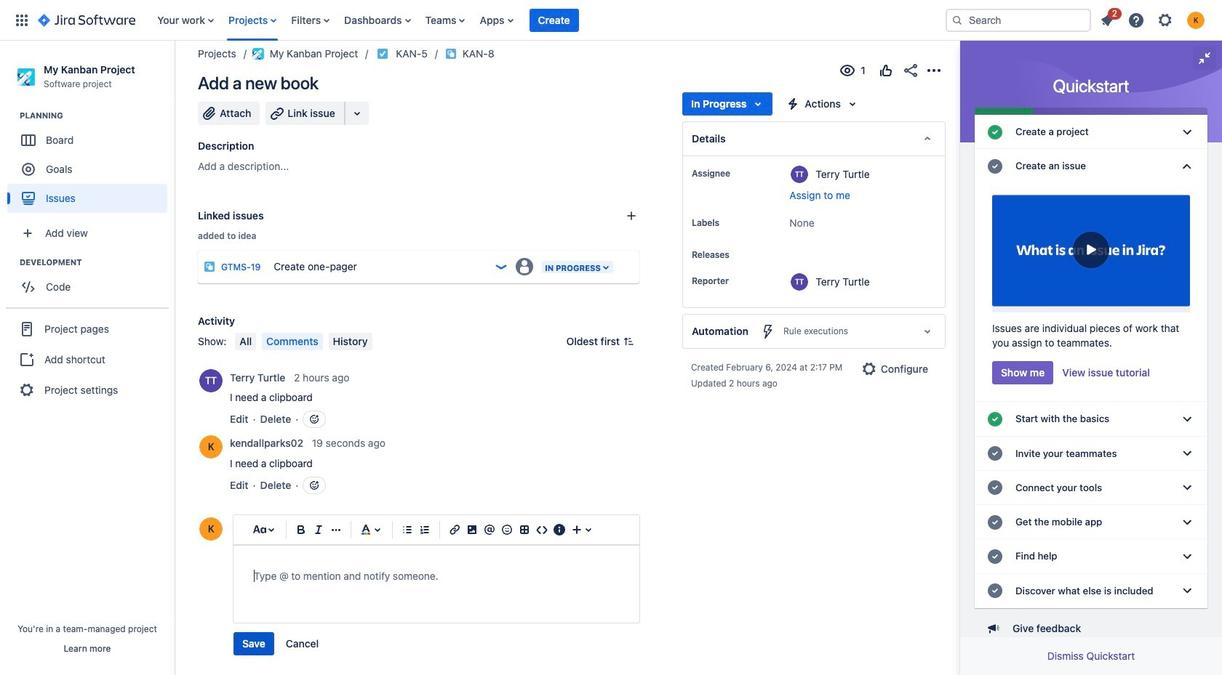 Task type: vqa. For each thing, say whether or not it's contained in the screenshot.
P1374- corresponding to Issue A
no



Task type: describe. For each thing, give the bounding box(es) containing it.
link image
[[446, 522, 464, 539]]

more information about terry turtle image
[[199, 370, 223, 393]]

Comment - Main content area, start typing to enter text. text field
[[254, 568, 619, 586]]

mention image
[[481, 522, 498, 539]]

copy link to comment image
[[389, 437, 400, 449]]

actions image
[[926, 62, 943, 79]]

1 horizontal spatial list
[[1094, 5, 1214, 33]]

3 chevron image from the top
[[1179, 446, 1196, 463]]

more formatting image
[[327, 522, 345, 539]]

Search field
[[946, 8, 1091, 32]]

development image
[[2, 254, 20, 272]]

reporter pin to top. only you can see pinned fields. image
[[732, 276, 744, 287]]

appswitcher icon image
[[13, 11, 31, 29]]

6 chevron image from the top
[[1179, 583, 1196, 600]]

my kanban project image
[[252, 48, 264, 60]]

task image
[[377, 48, 389, 60]]

1 horizontal spatial list item
[[1094, 5, 1122, 32]]

play video image
[[1073, 232, 1110, 268]]

more information about terry turtle image
[[791, 166, 809, 183]]

table image
[[516, 522, 533, 539]]

2 chevron image from the top
[[1179, 549, 1196, 566]]

link an issue image
[[626, 210, 637, 222]]

automation element
[[683, 314, 946, 349]]

list item inside primary element
[[529, 8, 580, 32]]

priority: low image
[[494, 260, 509, 274]]

issue type: sub-task image
[[204, 261, 215, 273]]

text styles image
[[251, 522, 269, 539]]

video poster image
[[993, 190, 1190, 313]]

info panel image
[[551, 522, 568, 539]]

numbered list ⌘⇧7 image
[[416, 522, 434, 539]]

primary element
[[9, 0, 934, 40]]

1 chevron image from the top
[[1179, 123, 1196, 141]]

1 chevron image from the top
[[1179, 158, 1196, 175]]

details element
[[683, 122, 946, 156]]

more information about kendallparks02 image
[[199, 436, 223, 459]]

your profile and settings image
[[1188, 11, 1205, 29]]

search image
[[952, 14, 963, 26]]

bullet list ⌘⇧8 image
[[399, 522, 416, 539]]

add image, video, or file image
[[464, 522, 481, 539]]

sidebar element
[[0, 41, 175, 676]]



Task type: locate. For each thing, give the bounding box(es) containing it.
1 vertical spatial checked image
[[987, 158, 1004, 175]]

add reaction image for more information about kendallparks02 image
[[309, 480, 320, 492]]

emoji image
[[498, 522, 516, 539]]

2 checked image from the top
[[987, 158, 1004, 175]]

notifications image
[[1099, 11, 1116, 29]]

menu bar
[[232, 333, 375, 351]]

list item
[[1094, 5, 1122, 32], [529, 8, 580, 32]]

goal image
[[22, 163, 35, 176]]

0 vertical spatial add reaction image
[[309, 414, 320, 426]]

planning image
[[2, 107, 20, 125]]

1 vertical spatial chevron image
[[1179, 549, 1196, 566]]

chevron image
[[1179, 158, 1196, 175], [1179, 549, 1196, 566]]

list
[[150, 0, 934, 40], [1094, 5, 1214, 33]]

checked image for 1st chevron image from the top of the page
[[987, 123, 1004, 141]]

list up copy link to issue image
[[150, 0, 934, 40]]

settings image
[[1157, 11, 1174, 29]]

2 heading from the top
[[20, 257, 174, 269]]

0 vertical spatial chevron image
[[1179, 158, 1196, 175]]

italic ⌘i image
[[310, 522, 327, 539]]

chevron image
[[1179, 123, 1196, 141], [1179, 411, 1196, 429], [1179, 446, 1196, 463], [1179, 480, 1196, 497], [1179, 514, 1196, 532], [1179, 583, 1196, 600]]

sidebar navigation image
[[159, 58, 191, 87]]

code snippet image
[[533, 522, 551, 539]]

subtask image
[[445, 48, 457, 60]]

0 horizontal spatial list item
[[529, 8, 580, 32]]

5 chevron image from the top
[[1179, 514, 1196, 532]]

None search field
[[946, 8, 1091, 32]]

bold ⌘b image
[[293, 522, 310, 539]]

2 add reaction image from the top
[[309, 480, 320, 492]]

2 chevron image from the top
[[1179, 411, 1196, 429]]

progress bar
[[975, 108, 1208, 115]]

checked image
[[987, 123, 1004, 141], [987, 158, 1004, 175]]

4 chevron image from the top
[[1179, 480, 1196, 497]]

heading for planning icon at the top
[[20, 110, 174, 122]]

heading
[[20, 110, 174, 122], [20, 257, 174, 269]]

vote options: no one has voted for this issue yet. image
[[878, 62, 895, 79]]

banner
[[0, 0, 1222, 41]]

heading for the development icon
[[20, 257, 174, 269]]

help image
[[1128, 11, 1145, 29]]

copy link to issue image
[[492, 47, 503, 59]]

list up minimize icon
[[1094, 5, 1214, 33]]

checked image for 2nd chevron icon from the bottom
[[987, 158, 1004, 175]]

jira software image
[[38, 11, 136, 29], [38, 11, 136, 29]]

0 horizontal spatial list
[[150, 0, 934, 40]]

add reaction image for more information about terry turtle image
[[309, 414, 320, 426]]

add reaction image
[[309, 414, 320, 426], [309, 480, 320, 492]]

0 vertical spatial heading
[[20, 110, 174, 122]]

1 vertical spatial heading
[[20, 257, 174, 269]]

group
[[7, 110, 174, 218], [7, 257, 174, 306], [6, 308, 169, 411], [234, 633, 328, 656]]

1 heading from the top
[[20, 110, 174, 122]]

1 checked image from the top
[[987, 123, 1004, 141]]

1 add reaction image from the top
[[309, 414, 320, 426]]

1 vertical spatial add reaction image
[[309, 480, 320, 492]]

minimize image
[[1196, 49, 1214, 67]]

link web pages and more image
[[348, 105, 366, 122]]

0 vertical spatial checked image
[[987, 123, 1004, 141]]



